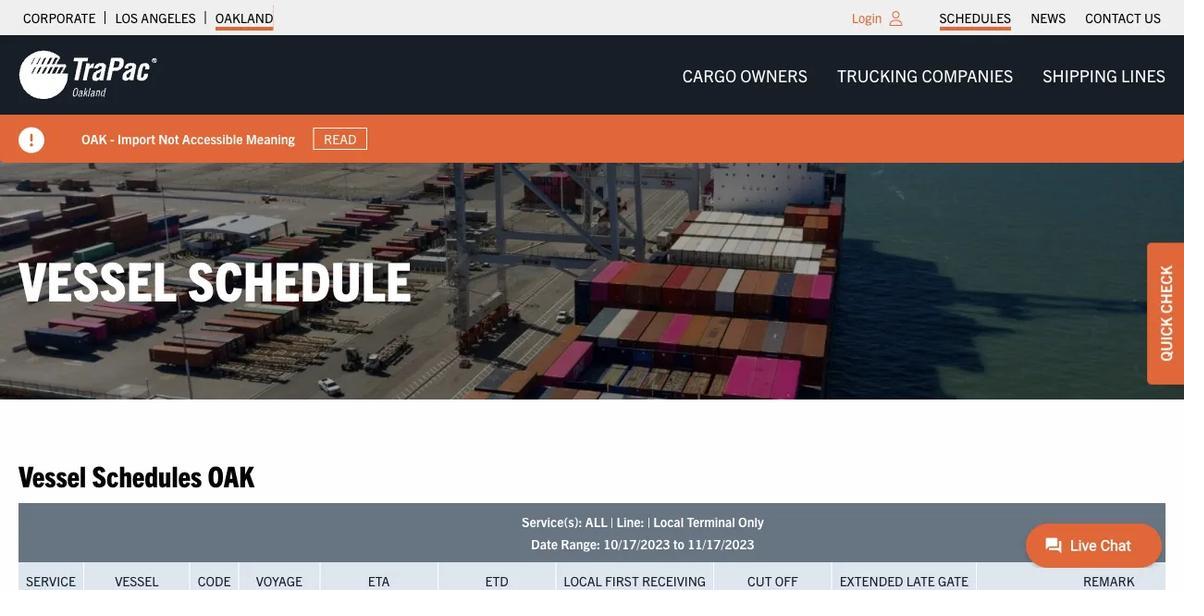 Task type: describe. For each thing, give the bounding box(es) containing it.
schedules link
[[940, 5, 1012, 31]]

trucking companies
[[838, 64, 1014, 85]]

accessible
[[182, 130, 243, 147]]

los
[[115, 9, 138, 26]]

contact us
[[1086, 9, 1161, 26]]

import
[[117, 130, 155, 147]]

0 horizontal spatial schedules
[[92, 457, 202, 493]]

read link
[[313, 128, 367, 150]]

oakland
[[215, 9, 273, 26]]

terminal
[[687, 513, 735, 530]]

extended
[[840, 572, 904, 589]]

range:
[[561, 535, 601, 552]]

quick check link
[[1148, 243, 1185, 385]]

oakland link
[[215, 5, 273, 31]]

meaning
[[246, 130, 295, 147]]

extended late gate
[[840, 572, 969, 589]]

not
[[158, 130, 179, 147]]

schedule
[[188, 245, 412, 313]]

cut off
[[748, 572, 799, 589]]

angeles
[[141, 9, 196, 26]]

date
[[531, 535, 558, 552]]

1 horizontal spatial oak
[[208, 457, 254, 493]]

local first receiving
[[564, 572, 706, 589]]

oak - import not accessible meaning
[[81, 130, 295, 147]]

los angeles
[[115, 9, 196, 26]]

11/17/2023
[[688, 535, 755, 552]]

2 | from the left
[[647, 513, 651, 530]]

los angeles link
[[115, 5, 196, 31]]

-
[[110, 130, 114, 147]]

news
[[1031, 9, 1066, 26]]

corporate
[[23, 9, 96, 26]]

line:
[[617, 513, 644, 530]]

read
[[324, 130, 357, 147]]

service(s): all | line: | local terminal only date range: 10/17/2023 to 11/17/2023
[[522, 513, 764, 552]]

2 vertical spatial vessel
[[115, 572, 159, 589]]

banner containing cargo owners
[[0, 35, 1185, 163]]

companies
[[922, 64, 1014, 85]]

login
[[852, 9, 882, 26]]

shipping lines
[[1043, 64, 1166, 85]]

0 vertical spatial schedules
[[940, 9, 1012, 26]]



Task type: vqa. For each thing, say whether or not it's contained in the screenshot.
The Lfd in the right bottom of the page
no



Task type: locate. For each thing, give the bounding box(es) containing it.
local up to
[[654, 513, 684, 530]]

receiving
[[642, 572, 706, 589]]

service
[[26, 572, 76, 589]]

only
[[738, 513, 764, 530]]

etd
[[485, 572, 509, 589]]

0 horizontal spatial local
[[564, 572, 602, 589]]

cargo owners
[[683, 64, 808, 85]]

1 horizontal spatial local
[[654, 513, 684, 530]]

eta
[[368, 572, 390, 589]]

1 horizontal spatial schedules
[[940, 9, 1012, 26]]

corporate link
[[23, 5, 96, 31]]

oak
[[81, 130, 107, 147], [208, 457, 254, 493]]

vessel schedules oak
[[19, 457, 254, 493]]

shipping lines link
[[1028, 56, 1181, 94]]

solid image
[[19, 127, 44, 153]]

to
[[673, 535, 685, 552]]

service(s):
[[522, 513, 582, 530]]

vessel
[[19, 245, 177, 313], [19, 457, 86, 493], [115, 572, 159, 589]]

| right all on the bottom of page
[[611, 513, 614, 530]]

banner
[[0, 35, 1185, 163]]

light image
[[890, 11, 903, 26]]

us
[[1145, 9, 1161, 26]]

menu bar containing schedules
[[930, 5, 1171, 31]]

local down range:
[[564, 572, 602, 589]]

lines
[[1122, 64, 1166, 85]]

remark
[[1084, 572, 1135, 589]]

1 vertical spatial local
[[564, 572, 602, 589]]

1 vertical spatial schedules
[[92, 457, 202, 493]]

oak inside banner
[[81, 130, 107, 147]]

vessel schedule
[[19, 245, 412, 313]]

login link
[[852, 9, 882, 26]]

0 vertical spatial menu bar
[[930, 5, 1171, 31]]

contact
[[1086, 9, 1142, 26]]

10/17/2023
[[604, 535, 670, 552]]

1 vertical spatial oak
[[208, 457, 254, 493]]

cargo owners link
[[668, 56, 823, 94]]

quick
[[1157, 317, 1175, 362]]

owners
[[741, 64, 808, 85]]

menu bar
[[930, 5, 1171, 31], [668, 56, 1181, 94]]

off
[[775, 572, 799, 589]]

voyage
[[256, 572, 303, 589]]

all
[[585, 513, 608, 530]]

quick check
[[1157, 266, 1175, 362]]

menu bar down light icon
[[668, 56, 1181, 94]]

code
[[198, 572, 231, 589]]

0 horizontal spatial |
[[611, 513, 614, 530]]

schedules
[[940, 9, 1012, 26], [92, 457, 202, 493]]

shipping
[[1043, 64, 1118, 85]]

1 vertical spatial vessel
[[19, 457, 86, 493]]

trucking
[[838, 64, 918, 85]]

| right line:
[[647, 513, 651, 530]]

news link
[[1031, 5, 1066, 31]]

menu bar up "shipping"
[[930, 5, 1171, 31]]

vessel for vessel schedules oak
[[19, 457, 86, 493]]

0 vertical spatial local
[[654, 513, 684, 530]]

0 horizontal spatial oak
[[81, 130, 107, 147]]

gate
[[938, 572, 969, 589]]

check
[[1157, 266, 1175, 314]]

menu bar containing cargo owners
[[668, 56, 1181, 94]]

trucking companies link
[[823, 56, 1028, 94]]

1 horizontal spatial |
[[647, 513, 651, 530]]

cut
[[748, 572, 772, 589]]

0 vertical spatial vessel
[[19, 245, 177, 313]]

oakland image
[[19, 49, 157, 101]]

contact us link
[[1086, 5, 1161, 31]]

local
[[654, 513, 684, 530], [564, 572, 602, 589]]

1 vertical spatial menu bar
[[668, 56, 1181, 94]]

1 | from the left
[[611, 513, 614, 530]]

local inside "service(s): all | line: | local terminal only date range: 10/17/2023 to 11/17/2023"
[[654, 513, 684, 530]]

vessel for vessel schedule
[[19, 245, 177, 313]]

late
[[907, 572, 935, 589]]

0 vertical spatial oak
[[81, 130, 107, 147]]

|
[[611, 513, 614, 530], [647, 513, 651, 530]]

first
[[605, 572, 639, 589]]

cargo
[[683, 64, 737, 85]]



